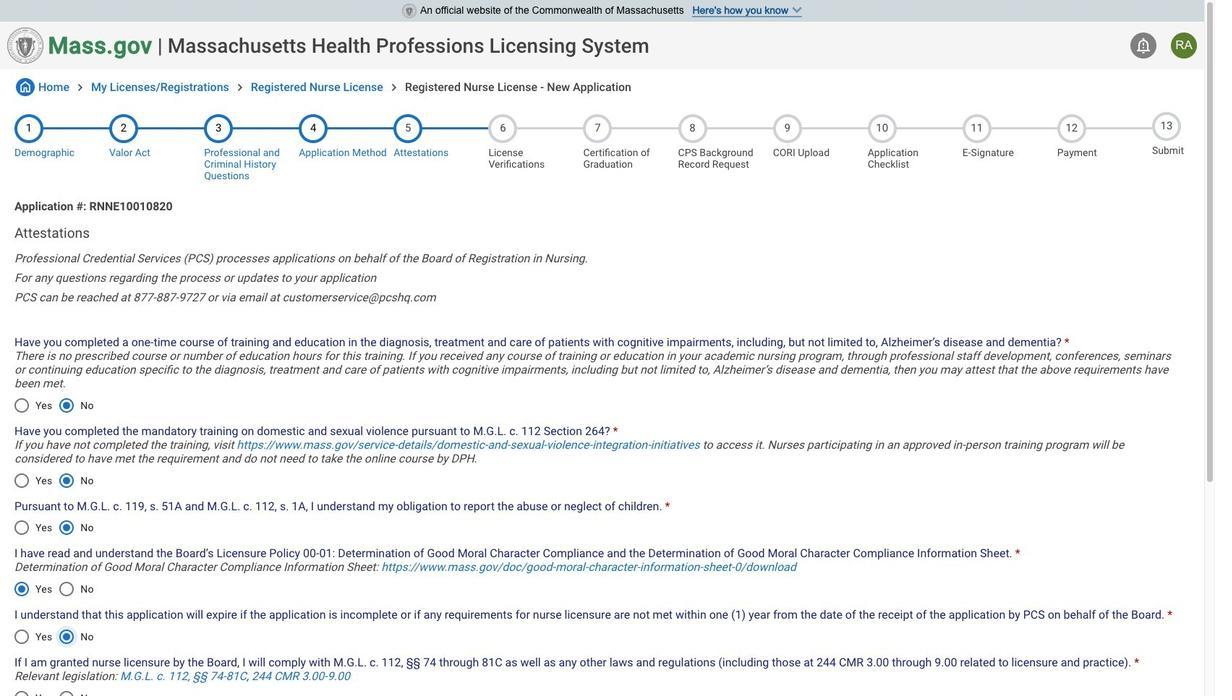 Task type: vqa. For each thing, say whether or not it's contained in the screenshot.
the middle no color icon
no



Task type: describe. For each thing, give the bounding box(es) containing it.
4 option group from the top
[[6, 572, 101, 607]]

0 vertical spatial heading
[[168, 34, 649, 58]]

3 option group from the top
[[6, 511, 101, 546]]

massachusetts state seal image
[[402, 4, 417, 18]]

no color image
[[1135, 37, 1152, 54]]

1 option group from the top
[[6, 388, 101, 423]]

5 option group from the top
[[6, 620, 101, 655]]

2 option group from the top
[[6, 463, 101, 498]]

massachusetts state seal image
[[7, 27, 43, 64]]



Task type: locate. For each thing, give the bounding box(es) containing it.
no color image
[[16, 78, 35, 96], [73, 80, 88, 95], [233, 80, 247, 95], [387, 80, 401, 95]]

option group
[[6, 388, 101, 423], [6, 463, 101, 498], [6, 511, 101, 546], [6, 572, 101, 607], [6, 620, 101, 655], [6, 681, 101, 697]]

6 option group from the top
[[6, 681, 101, 697]]

1 vertical spatial heading
[[14, 225, 1190, 242]]

heading
[[168, 34, 649, 58], [14, 225, 1190, 242]]



